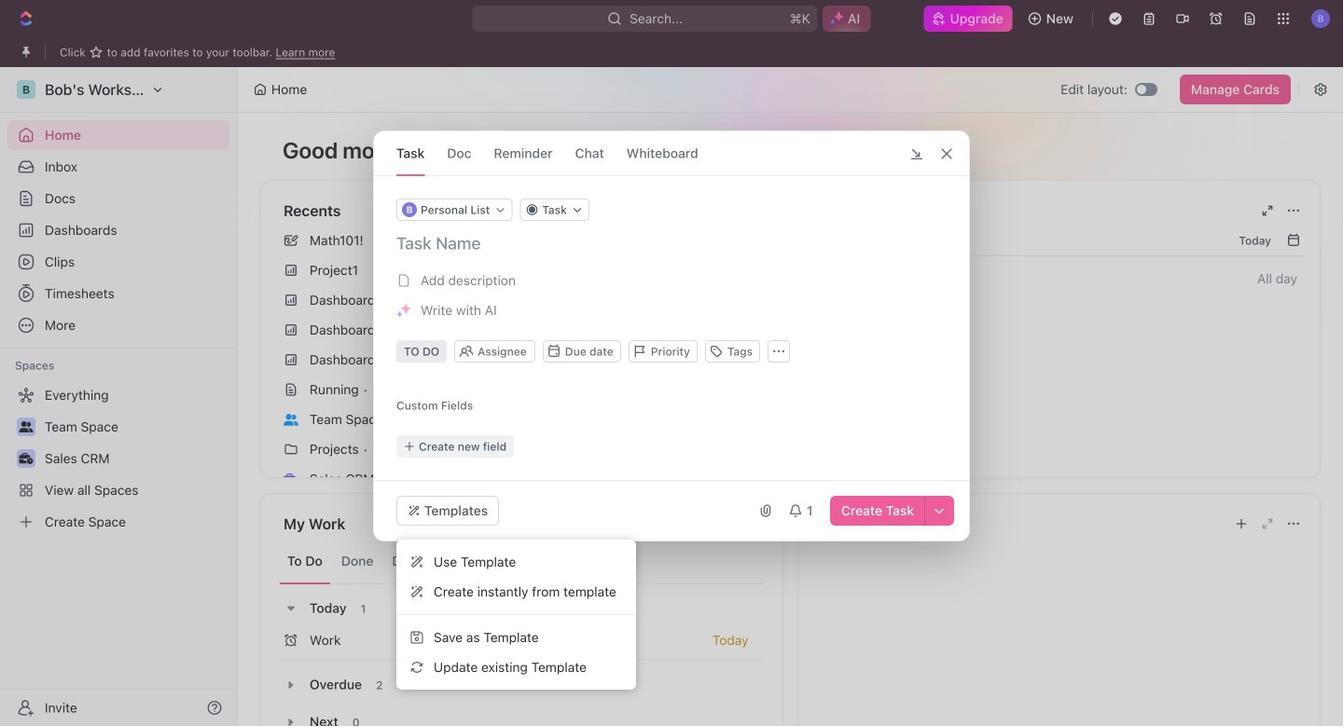 Task type: describe. For each thing, give the bounding box(es) containing it.
tree inside sidebar navigation
[[7, 381, 229, 537]]



Task type: locate. For each thing, give the bounding box(es) containing it.
user group image
[[284, 414, 298, 426]]

tab list
[[280, 539, 763, 585]]

tree
[[7, 381, 229, 537]]

Task Name text field
[[396, 232, 950, 255]]

sidebar navigation
[[0, 67, 238, 727]]

dialog
[[373, 131, 970, 542]]

business time image
[[284, 474, 298, 486]]



Task type: vqa. For each thing, say whether or not it's contained in the screenshot.
business time image
yes



